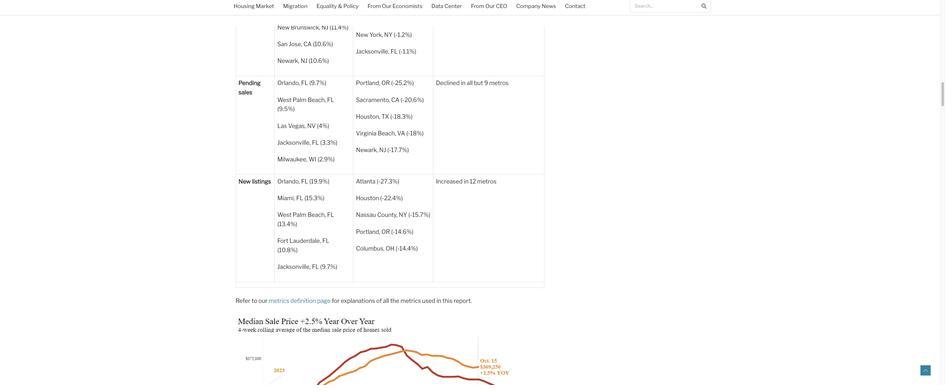 Task type: locate. For each thing, give the bounding box(es) containing it.
(- up 18.3%)
[[401, 97, 405, 103]]

tx up virginia beach, va (-18%)
[[382, 113, 389, 120]]

palm
[[293, 0, 306, 5], [293, 97, 306, 103], [293, 212, 306, 219]]

0 vertical spatial houston,
[[356, 15, 380, 22]]

0 horizontal spatial nj
[[301, 58, 308, 64]]

west palm beach, fl (13.4%)
[[277, 212, 334, 228]]

newark, for newark, nj (-17.7%)
[[356, 147, 378, 154]]

in left but
[[461, 80, 466, 87]]

1 vertical spatial jacksonville,
[[277, 139, 311, 146]]

sacramento, ca (-20.6%)
[[356, 97, 424, 103]]

new left 'listings'
[[239, 178, 251, 185]]

0 vertical spatial metros
[[489, 80, 509, 87]]

2 vertical spatial palm
[[293, 212, 306, 219]]

1 or from the top
[[382, 80, 390, 87]]

beach, inside "west palm beach, fl (13.4%)"
[[308, 212, 326, 219]]

our inside from our economists 'link'
[[382, 3, 391, 9]]

0 vertical spatial portland,
[[356, 80, 380, 87]]

1 orlando, from the top
[[277, 80, 300, 87]]

west for west palm beach, fl (9.5%)
[[277, 97, 292, 103]]

metrics right our
[[269, 298, 289, 304]]

new
[[277, 24, 290, 31], [356, 32, 368, 38], [239, 178, 251, 185]]

1 horizontal spatial all
[[467, 80, 473, 87]]

west inside west palm beach, fl (12.7%)
[[277, 0, 292, 5]]

1 tx from the top
[[382, 15, 389, 22]]

west inside west palm beach, fl (9.5%)
[[277, 97, 292, 103]]

1 horizontal spatial ny
[[399, 212, 407, 219]]

ca up 18.3%)
[[391, 97, 399, 103]]

0 vertical spatial palm
[[293, 0, 306, 5]]

or for 25.2%)
[[382, 80, 390, 87]]

our
[[382, 3, 391, 9], [485, 3, 495, 9]]

sales
[[239, 89, 252, 96]]

palm up (13.4%)
[[293, 212, 306, 219]]

beach, for west palm beach, fl (9.5%)
[[308, 97, 326, 103]]

1 our from the left
[[382, 3, 391, 9]]

2 vertical spatial west
[[277, 212, 292, 219]]

2 palm from the top
[[293, 97, 306, 103]]

0 vertical spatial orlando,
[[277, 80, 300, 87]]

nj left 17.7%)
[[379, 147, 386, 154]]

jacksonville, up "milwaukee,"
[[277, 139, 311, 146]]

used
[[422, 298, 435, 304]]

from for from our ceo
[[471, 3, 484, 9]]

metros right the 12
[[477, 178, 497, 185]]

nj
[[322, 24, 328, 31], [301, 58, 308, 64], [379, 147, 386, 154]]

1 vertical spatial ca
[[391, 97, 399, 103]]

new listings
[[239, 178, 271, 185]]

1 vertical spatial metros
[[477, 178, 497, 185]]

fl inside fort lauderdale, fl (10.8%)
[[322, 238, 329, 245]]

0 horizontal spatial new
[[239, 178, 251, 185]]

orlando, fl (9.7%)
[[277, 80, 326, 87]]

1 palm from the top
[[293, 0, 306, 5]]

2 from from the left
[[471, 3, 484, 9]]

housing market link
[[229, 0, 279, 13]]

1 vertical spatial (10.6%)
[[309, 58, 329, 64]]

1 vertical spatial palm
[[293, 97, 306, 103]]

columbus,
[[356, 245, 385, 252]]

or up columbus, oh (-14.4%)
[[382, 229, 390, 235]]

1 vertical spatial new
[[356, 32, 368, 38]]

of
[[376, 298, 382, 304]]

2 tx from the top
[[382, 113, 389, 120]]

oh
[[386, 245, 395, 252]]

2 horizontal spatial new
[[356, 32, 368, 38]]

2 vertical spatial new
[[239, 178, 251, 185]]

1 horizontal spatial newark,
[[356, 147, 378, 154]]

newark, down virginia
[[356, 147, 378, 154]]

2 west from the top
[[277, 97, 292, 103]]

contact link
[[561, 0, 590, 13]]

0 vertical spatial or
[[382, 80, 390, 87]]

brunswick,
[[291, 24, 320, 31]]

san
[[277, 41, 288, 48]]

orlando, up (9.5%)
[[277, 80, 300, 87]]

in
[[461, 80, 466, 87], [464, 178, 469, 185], [437, 298, 441, 304]]

1 vertical spatial (9.7%)
[[320, 264, 337, 271]]

ny right county,
[[399, 212, 407, 219]]

west for west palm beach, fl (13.4%)
[[277, 212, 292, 219]]

or
[[382, 80, 390, 87], [382, 229, 390, 235]]

tx for 2.3%)
[[382, 15, 389, 22]]

1 vertical spatial in
[[464, 178, 469, 185]]

newark, for newark, nj (10.6%)
[[277, 58, 299, 64]]

our left ceo
[[485, 3, 495, 9]]

jacksonville, down (10.8%)
[[277, 264, 311, 271]]

all left but
[[467, 80, 473, 87]]

2 orlando, from the top
[[277, 178, 300, 185]]

miami,
[[277, 195, 295, 202]]

1 portland, from the top
[[356, 80, 380, 87]]

houston, for houston, tx (-2.3%)
[[356, 15, 380, 22]]

1 vertical spatial orlando,
[[277, 178, 300, 185]]

14.4%)
[[400, 245, 418, 252]]

listings
[[252, 178, 271, 185]]

0 horizontal spatial from
[[368, 3, 381, 9]]

0 vertical spatial in
[[461, 80, 466, 87]]

tx
[[382, 15, 389, 22], [382, 113, 389, 120]]

equality & policy
[[317, 3, 359, 9]]

0 vertical spatial tx
[[382, 15, 389, 22]]

policy
[[344, 3, 359, 9]]

miami, fl (15.3%)
[[277, 195, 324, 202]]

2 or from the top
[[382, 229, 390, 235]]

1 horizontal spatial new
[[277, 24, 290, 31]]

fl
[[327, 0, 334, 5], [391, 48, 398, 55], [301, 80, 308, 87], [327, 97, 334, 103], [312, 139, 319, 146], [301, 178, 308, 185], [296, 195, 303, 202], [327, 212, 334, 219], [322, 238, 329, 245], [312, 264, 319, 271]]

1 horizontal spatial metrics
[[401, 298, 421, 304]]

all
[[467, 80, 473, 87], [383, 298, 389, 304]]

page
[[317, 298, 331, 304]]

1 vertical spatial houston,
[[356, 113, 380, 120]]

newark, down san
[[277, 58, 299, 64]]

0 vertical spatial nj
[[322, 24, 328, 31]]

ny right york,
[[384, 32, 393, 38]]

center
[[445, 3, 462, 9]]

portland, or (-25.2%)
[[356, 80, 414, 87]]

0 vertical spatial all
[[467, 80, 473, 87]]

increased
[[436, 178, 463, 185]]

houston, up york,
[[356, 15, 380, 22]]

3 west from the top
[[277, 212, 292, 219]]

or for 14.6%)
[[382, 229, 390, 235]]

1 vertical spatial newark,
[[356, 147, 378, 154]]

beach, down (15.3%)
[[308, 212, 326, 219]]

palm for (12.7%)
[[293, 0, 306, 5]]

0 vertical spatial new
[[277, 24, 290, 31]]

1 horizontal spatial ca
[[391, 97, 399, 103]]

0 horizontal spatial ca
[[304, 41, 312, 48]]

tx down from our economists 'link'
[[382, 15, 389, 22]]

1 vertical spatial ny
[[399, 212, 407, 219]]

nj left (11.4%)
[[322, 24, 328, 31]]

0 vertical spatial jacksonville,
[[356, 48, 390, 55]]

1 vertical spatial west
[[277, 97, 292, 103]]

0 horizontal spatial our
[[382, 3, 391, 9]]

west up (12.7%)
[[277, 0, 292, 5]]

west up (13.4%)
[[277, 212, 292, 219]]

beach, inside west palm beach, fl (9.5%)
[[308, 97, 326, 103]]

2 horizontal spatial nj
[[379, 147, 386, 154]]

nv
[[307, 123, 316, 129]]

18.3%)
[[394, 113, 413, 120]]

(9.7%)
[[309, 80, 326, 87], [320, 264, 337, 271]]

beach, right the migration
[[308, 0, 326, 5]]

1.1%)
[[403, 48, 416, 55]]

orlando,
[[277, 80, 300, 87], [277, 178, 300, 185]]

explanations
[[341, 298, 375, 304]]

orlando, up miami,
[[277, 178, 300, 185]]

metros right 9
[[489, 80, 509, 87]]

palm for (9.5%)
[[293, 97, 306, 103]]

17.7%)
[[391, 147, 409, 154]]

(-
[[390, 15, 394, 22], [394, 32, 398, 38], [399, 48, 403, 55], [391, 80, 395, 87], [401, 97, 405, 103], [390, 113, 394, 120], [406, 130, 410, 137], [387, 147, 391, 154], [377, 178, 381, 185], [380, 195, 384, 202], [408, 212, 412, 219], [391, 229, 395, 235], [396, 245, 400, 252]]

0 horizontal spatial all
[[383, 298, 389, 304]]

metrics right the
[[401, 298, 421, 304]]

va
[[397, 130, 405, 137]]

new left york,
[[356, 32, 368, 38]]

1 horizontal spatial our
[[485, 3, 495, 9]]

fl inside "west palm beach, fl (13.4%)"
[[327, 212, 334, 219]]

1 vertical spatial portland,
[[356, 229, 380, 235]]

new up san
[[277, 24, 290, 31]]

in left the 12
[[464, 178, 469, 185]]

newark,
[[277, 58, 299, 64], [356, 147, 378, 154]]

1 houston, from the top
[[356, 15, 380, 22]]

palm inside west palm beach, fl (12.7%)
[[293, 0, 306, 5]]

metrics definition page link
[[269, 298, 331, 304]]

declined in all but 9 metros
[[436, 80, 509, 87]]

jacksonville,
[[356, 48, 390, 55], [277, 139, 311, 146], [277, 264, 311, 271]]

2 our from the left
[[485, 3, 495, 9]]

0 horizontal spatial metrics
[[269, 298, 289, 304]]

1 west from the top
[[277, 0, 292, 5]]

1 vertical spatial nj
[[301, 58, 308, 64]]

beach, for west palm beach, fl (12.7%)
[[308, 0, 326, 5]]

company news link
[[512, 0, 561, 13]]

(- down from our economists 'link'
[[390, 15, 394, 22]]

from inside 'link'
[[368, 3, 381, 9]]

from for from our economists
[[368, 3, 381, 9]]

from left ceo
[[471, 3, 484, 9]]

portland, down 'nassau'
[[356, 229, 380, 235]]

2 houston, from the top
[[356, 113, 380, 120]]

jacksonville, down york,
[[356, 48, 390, 55]]

beach, inside west palm beach, fl (12.7%)
[[308, 0, 326, 5]]

(12.7%)
[[277, 7, 297, 14]]

palm up (9.5%)
[[293, 97, 306, 103]]

market
[[256, 3, 274, 9]]

portland, up sacramento,
[[356, 80, 380, 87]]

0 vertical spatial newark,
[[277, 58, 299, 64]]

news
[[542, 3, 556, 9]]

jacksonville, fl (-1.1%)
[[356, 48, 416, 55]]

houston, up virginia
[[356, 113, 380, 120]]

2 portland, from the top
[[356, 229, 380, 235]]

our inside the "from our ceo" link
[[485, 3, 495, 9]]

0 horizontal spatial newark,
[[277, 58, 299, 64]]

beach,
[[308, 0, 326, 5], [308, 97, 326, 103], [378, 130, 396, 137], [308, 212, 326, 219]]

columbus, oh (-14.4%)
[[356, 245, 418, 252]]

(- down 1.2%)
[[399, 48, 403, 55]]

1 vertical spatial tx
[[382, 113, 389, 120]]

0 vertical spatial west
[[277, 0, 292, 5]]

(- up sacramento, ca (-20.6%)
[[391, 80, 395, 87]]

1 vertical spatial all
[[383, 298, 389, 304]]

(- right houston
[[380, 195, 384, 202]]

2 vertical spatial in
[[437, 298, 441, 304]]

orlando, fl (19.9%)
[[277, 178, 330, 185]]

(10.8%)
[[277, 247, 298, 254]]

data
[[431, 3, 443, 9]]

0 vertical spatial (9.7%)
[[309, 80, 326, 87]]

0 vertical spatial ny
[[384, 32, 393, 38]]

or up sacramento, ca (-20.6%)
[[382, 80, 390, 87]]

1 from from the left
[[368, 3, 381, 9]]

1 vertical spatial or
[[382, 229, 390, 235]]

0 horizontal spatial ny
[[384, 32, 393, 38]]

in for declined
[[461, 80, 466, 87]]

(3.3%)
[[320, 139, 337, 146]]

palm inside west palm beach, fl (9.5%)
[[293, 97, 306, 103]]

beach, for west palm beach, fl (13.4%)
[[308, 212, 326, 219]]

but
[[474, 80, 483, 87]]

our for ceo
[[485, 3, 495, 9]]

nj down san jose, ca (10.6%)
[[301, 58, 308, 64]]

our up houston, tx (-2.3%)
[[382, 3, 391, 9]]

palm up (12.7%)
[[293, 0, 306, 5]]

from up houston, tx (-2.3%)
[[368, 3, 381, 9]]

west up (9.5%)
[[277, 97, 292, 103]]

houston,
[[356, 15, 380, 22], [356, 113, 380, 120]]

Search... search field
[[631, 0, 698, 12]]

west inside "west palm beach, fl (13.4%)"
[[277, 212, 292, 219]]

our
[[259, 298, 268, 304]]

in left the this
[[437, 298, 441, 304]]

houston, for houston, tx (-18.3%)
[[356, 113, 380, 120]]

the
[[390, 298, 399, 304]]

fl inside west palm beach, fl (12.7%)
[[327, 0, 334, 5]]

orlando, for orlando, fl (19.9%)
[[277, 178, 300, 185]]

portland,
[[356, 80, 380, 87], [356, 229, 380, 235]]

20.6%)
[[405, 97, 424, 103]]

3 palm from the top
[[293, 212, 306, 219]]

(10.6%) down san jose, ca (10.6%)
[[309, 58, 329, 64]]

palm inside "west palm beach, fl (13.4%)"
[[293, 212, 306, 219]]

ca right jose,
[[304, 41, 312, 48]]

(19.9%)
[[309, 178, 330, 185]]

our for economists
[[382, 3, 391, 9]]

1 horizontal spatial from
[[471, 3, 484, 9]]

(10.6%)
[[313, 41, 333, 48], [309, 58, 329, 64]]

None search field
[[630, 0, 711, 13]]

(10.6%) down new brunswick, nj (11.4%)
[[313, 41, 333, 48]]

fl inside west palm beach, fl (9.5%)
[[327, 97, 334, 103]]

beach, down orlando, fl (9.7%)
[[308, 97, 326, 103]]

2 vertical spatial nj
[[379, 147, 386, 154]]

all right 'of'
[[383, 298, 389, 304]]

new for new brunswick, nj (11.4%)
[[277, 24, 290, 31]]

fort
[[277, 238, 288, 245]]



Task type: vqa. For each thing, say whether or not it's contained in the screenshot.
over- inside 37 -8 year-over-year
no



Task type: describe. For each thing, give the bounding box(es) containing it.
contact
[[565, 3, 586, 9]]

houston
[[356, 195, 379, 202]]

nj for newark, nj (10.6%)
[[301, 58, 308, 64]]

pending sales
[[239, 80, 261, 96]]

virginia
[[356, 130, 377, 137]]

vegas,
[[288, 123, 306, 129]]

portland, for portland, or (-25.2%)
[[356, 80, 380, 87]]

to
[[252, 298, 257, 304]]

virginia beach, va (-18%)
[[356, 130, 424, 137]]

for
[[332, 298, 340, 304]]

jacksonville, for vegas,
[[277, 139, 311, 146]]

newark, nj (10.6%)
[[277, 58, 329, 64]]

portland, or (-14.6%)
[[356, 229, 414, 235]]

jacksonville, fl (3.3%)
[[277, 139, 337, 146]]

14.6%)
[[395, 229, 414, 235]]

new for new listings
[[239, 178, 251, 185]]

(- down virginia beach, va (-18%)
[[387, 147, 391, 154]]

las
[[277, 123, 287, 129]]

2.3%)
[[394, 15, 410, 22]]

(- up 14.6%)
[[408, 212, 412, 219]]

ny for county,
[[399, 212, 407, 219]]

&
[[338, 3, 342, 9]]

beach, left the va
[[378, 130, 396, 137]]

1 metrics from the left
[[269, 298, 289, 304]]

houston, tx (-2.3%)
[[356, 15, 410, 22]]

las vegas, nv (4%)
[[277, 123, 329, 129]]

(11.4%)
[[330, 24, 349, 31]]

ceo
[[496, 3, 507, 9]]

migration
[[283, 3, 308, 9]]

new for new york, ny (-1.2%)
[[356, 32, 368, 38]]

ny for york,
[[384, 32, 393, 38]]

2 vertical spatial jacksonville,
[[277, 264, 311, 271]]

company
[[516, 3, 541, 9]]

from our ceo
[[471, 3, 507, 9]]

wi
[[309, 156, 316, 163]]

refer to our metrics definition page for explanations of all the metrics used in this report.
[[236, 298, 472, 304]]

in for increased
[[464, 178, 469, 185]]

orlando, for orlando, fl (9.7%)
[[277, 80, 300, 87]]

2 metrics from the left
[[401, 298, 421, 304]]

0 vertical spatial ca
[[304, 41, 312, 48]]

atlanta
[[356, 178, 376, 185]]

from our ceo link
[[467, 0, 512, 13]]

atlanta (-27.3%)
[[356, 178, 399, 185]]

new york, ny (-1.2%)
[[356, 32, 412, 38]]

lauderdale,
[[290, 238, 321, 245]]

(- down sacramento, ca (-20.6%)
[[390, 113, 394, 120]]

1 horizontal spatial nj
[[322, 24, 328, 31]]

data center
[[431, 3, 462, 9]]

sacramento,
[[356, 97, 390, 103]]

from our economists link
[[363, 0, 427, 13]]

pending
[[239, 80, 261, 87]]

county,
[[377, 212, 398, 219]]

15.7%)
[[412, 212, 430, 219]]

declined
[[436, 80, 460, 87]]

(9.7%) for orlando, fl (9.7%)
[[309, 80, 326, 87]]

houston, tx (-18.3%)
[[356, 113, 413, 120]]

migration link
[[279, 0, 312, 13]]

(13.4%)
[[277, 221, 297, 228]]

22.4%)
[[384, 195, 403, 202]]

houston (-22.4%)
[[356, 195, 403, 202]]

(15.3%)
[[304, 195, 324, 202]]

(9.7%) for jacksonville, fl (9.7%)
[[320, 264, 337, 271]]

data center link
[[427, 0, 467, 13]]

portland, for portland, or (-14.6%)
[[356, 229, 380, 235]]

milwaukee, wi (2.9%)
[[277, 156, 335, 163]]

fort lauderdale, fl (10.8%)
[[277, 238, 329, 254]]

(- down nassau county, ny (-15.7%)
[[391, 229, 395, 235]]

12
[[470, 178, 476, 185]]

milwaukee,
[[277, 156, 308, 163]]

jacksonville, for york,
[[356, 48, 390, 55]]

refer
[[236, 298, 250, 304]]

25.2%)
[[395, 80, 414, 87]]

(- right the va
[[406, 130, 410, 137]]

nassau county, ny (-15.7%)
[[356, 212, 430, 219]]

0 vertical spatial (10.6%)
[[313, 41, 333, 48]]

this
[[443, 298, 453, 304]]

equality
[[317, 3, 337, 9]]

equality & policy link
[[312, 0, 363, 13]]

west palm beach, fl (12.7%)
[[277, 0, 334, 14]]

jacksonville, fl (9.7%)
[[277, 264, 337, 271]]

27.3%)
[[381, 178, 399, 185]]

definition
[[290, 298, 316, 304]]

west for west palm beach, fl (12.7%)
[[277, 0, 292, 5]]

west palm beach, fl (9.5%)
[[277, 97, 334, 113]]

(- right 'oh'
[[396, 245, 400, 252]]

tx for 18.3%)
[[382, 113, 389, 120]]

(- right atlanta
[[377, 178, 381, 185]]

company news
[[516, 3, 556, 9]]

york,
[[370, 32, 383, 38]]

(- down '2.3%)'
[[394, 32, 398, 38]]

(4%)
[[317, 123, 329, 129]]

from our economists
[[368, 3, 422, 9]]

jose,
[[289, 41, 302, 48]]

housing
[[234, 3, 255, 9]]

1.2%)
[[398, 32, 412, 38]]

9
[[484, 80, 488, 87]]

economists
[[393, 3, 422, 9]]

nj for newark, nj (-17.7%)
[[379, 147, 386, 154]]

palm for (13.4%)
[[293, 212, 306, 219]]

new brunswick, nj (11.4%)
[[277, 24, 349, 31]]

housing market
[[234, 3, 274, 9]]

search image
[[702, 3, 707, 9]]



